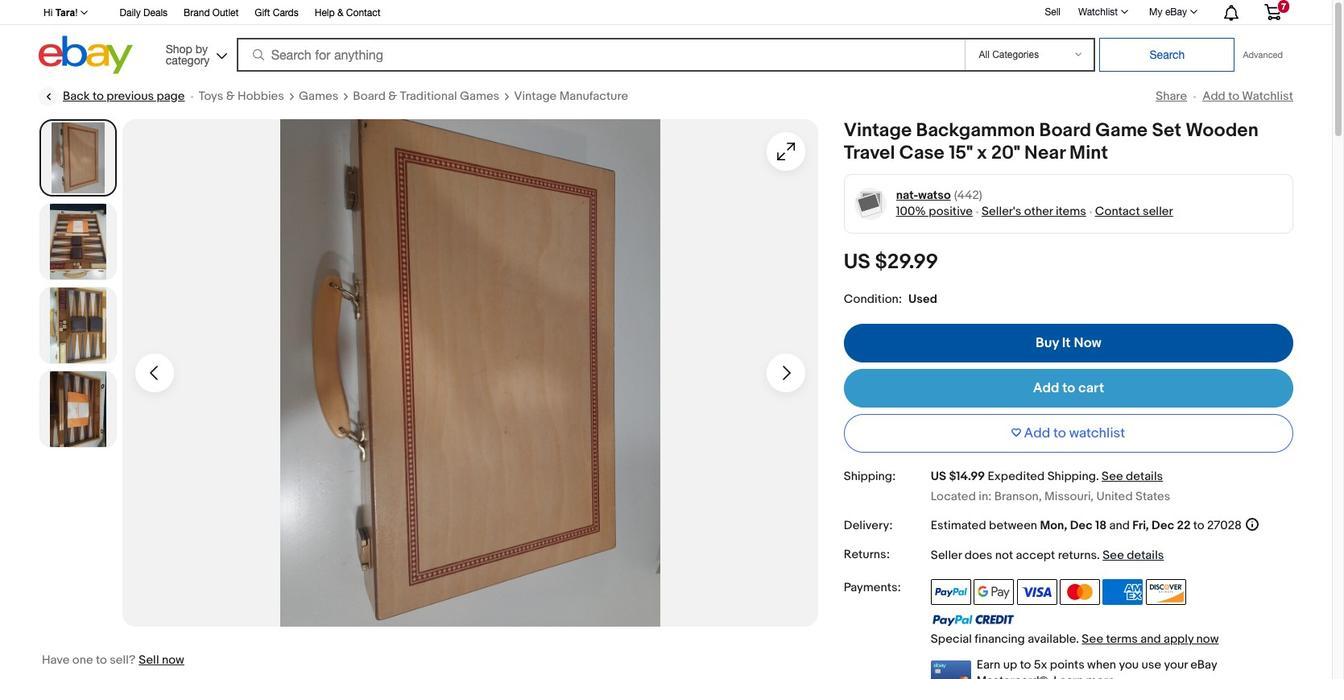 Task type: locate. For each thing, give the bounding box(es) containing it.
toys
[[199, 89, 223, 104]]

0 horizontal spatial dec
[[1071, 519, 1093, 534]]

see details link up united at bottom right
[[1102, 469, 1164, 484]]

see details link down fri, at the right
[[1103, 548, 1165, 564]]

watchlist down advanced
[[1243, 89, 1294, 104]]

& inside account navigation
[[338, 7, 344, 19]]

0 horizontal spatial &
[[226, 89, 235, 104]]

1 horizontal spatial and
[[1141, 631, 1162, 647]]

see
[[1102, 469, 1124, 484], [1103, 548, 1125, 564], [1082, 631, 1104, 647]]

1 vertical spatial vintage
[[844, 119, 912, 142]]

page
[[157, 89, 185, 104]]

1 horizontal spatial ebay
[[1191, 657, 1218, 672]]

vintage inside vintage backgammon board game set wooden travel case 15" x 20" near mint
[[844, 119, 912, 142]]

seller does not accept returns . see details
[[931, 548, 1165, 564]]

watchlist link
[[1070, 2, 1136, 22]]

& right "help"
[[338, 7, 344, 19]]

us up located
[[931, 469, 947, 484]]

now
[[1197, 631, 1220, 647], [162, 653, 184, 668]]

us for us $14.99 expedited shipping . see details located in: branson, missouri, united states
[[931, 469, 947, 484]]

back
[[63, 89, 90, 104]]

picture 1 of 4 image
[[41, 121, 115, 195]]

dec left the 22
[[1152, 519, 1175, 534]]

& right "toys"
[[226, 89, 235, 104]]

1 horizontal spatial sell
[[1045, 6, 1061, 17]]

us
[[844, 250, 871, 275], [931, 469, 947, 484]]

shipping
[[1048, 469, 1097, 484]]

to left cart
[[1063, 380, 1076, 396]]

missouri,
[[1045, 489, 1094, 505]]

None submit
[[1100, 38, 1236, 72]]

ebay inside account navigation
[[1166, 6, 1188, 18]]

0 vertical spatial now
[[1197, 631, 1220, 647]]

. down 18
[[1098, 548, 1101, 564]]

1 horizontal spatial vintage
[[844, 119, 912, 142]]

add to cart link
[[844, 369, 1294, 408]]

contact right "help"
[[346, 7, 381, 19]]

none submit inside shop by category banner
[[1100, 38, 1236, 72]]

0 horizontal spatial vintage
[[514, 89, 557, 104]]

2 horizontal spatial &
[[389, 89, 397, 104]]

1 vertical spatial now
[[162, 653, 184, 668]]

previous
[[107, 89, 154, 104]]

ebay right my at the top right of page
[[1166, 6, 1188, 18]]

0 horizontal spatial and
[[1110, 519, 1130, 534]]

1 horizontal spatial board
[[1040, 119, 1092, 142]]

!
[[75, 7, 78, 19]]

0 vertical spatial ebay
[[1166, 6, 1188, 18]]

watchlist inside account navigation
[[1079, 6, 1119, 18]]

details
[[1127, 469, 1164, 484], [1128, 548, 1165, 564]]

. up united at bottom right
[[1097, 469, 1100, 484]]

and
[[1110, 519, 1130, 534], [1141, 631, 1162, 647]]

other
[[1025, 204, 1054, 219]]

0 horizontal spatial us
[[844, 250, 871, 275]]

by
[[196, 42, 208, 55]]

nat-
[[897, 188, 919, 203]]

us inside us $14.99 expedited shipping . see details located in: branson, missouri, united states
[[931, 469, 947, 484]]

board left game
[[1040, 119, 1092, 142]]

now right sell?
[[162, 653, 184, 668]]

seller
[[1143, 204, 1174, 219]]

and up use
[[1141, 631, 1162, 647]]

watchlist
[[1070, 425, 1126, 442]]

0 horizontal spatial ebay
[[1166, 6, 1188, 18]]

vintage manufacture
[[514, 89, 629, 104]]

board & traditional games
[[353, 89, 500, 104]]

it
[[1063, 335, 1071, 351]]

1 vertical spatial add
[[1034, 380, 1060, 396]]

1 vertical spatial .
[[1098, 548, 1101, 564]]

see details link
[[1102, 469, 1164, 484], [1103, 548, 1165, 564]]

does
[[965, 548, 993, 564]]

special financing available. see terms and apply now
[[931, 631, 1220, 647]]

watchlist
[[1079, 6, 1119, 18], [1243, 89, 1294, 104]]

contact left seller
[[1096, 204, 1141, 219]]

details down fri, at the right
[[1128, 548, 1165, 564]]

add inside button
[[1024, 425, 1051, 442]]

traditional
[[400, 89, 457, 104]]

tara
[[55, 7, 75, 19]]

condition: used
[[844, 292, 938, 307]]

0 horizontal spatial games
[[299, 89, 339, 104]]

to right one at the bottom left
[[96, 653, 107, 668]]

to left watchlist
[[1054, 425, 1067, 442]]

add up wooden
[[1203, 89, 1226, 104]]

0 vertical spatial board
[[353, 89, 386, 104]]

vintage backgammon board game set wooden travel case 15" x 20" near mint
[[844, 119, 1259, 164]]

1 horizontal spatial games
[[460, 89, 500, 104]]

15"
[[949, 142, 973, 164]]

add to watchlist button
[[844, 414, 1294, 453]]

vintage left manufacture
[[514, 89, 557, 104]]

used
[[909, 292, 938, 307]]

1 vertical spatial watchlist
[[1243, 89, 1294, 104]]

0 horizontal spatial now
[[162, 653, 184, 668]]

gift cards
[[255, 7, 299, 19]]

board & traditional games link
[[353, 89, 500, 105]]

games right hobbies
[[299, 89, 339, 104]]

2 vertical spatial add
[[1024, 425, 1051, 442]]

1 games from the left
[[299, 89, 339, 104]]

to left 5x
[[1021, 657, 1032, 672]]

0 vertical spatial details
[[1127, 469, 1164, 484]]

hi tara !
[[44, 7, 78, 19]]

category
[[166, 54, 210, 66]]

1 vertical spatial board
[[1040, 119, 1092, 142]]

sell right sell?
[[139, 653, 159, 668]]

0 vertical spatial and
[[1110, 519, 1130, 534]]

games right 'traditional'
[[460, 89, 500, 104]]

2 games from the left
[[460, 89, 500, 104]]

dec left 18
[[1071, 519, 1093, 534]]

vintage up 'nat-'
[[844, 119, 912, 142]]

ebay right your
[[1191, 657, 1218, 672]]

0 vertical spatial us
[[844, 250, 871, 275]]

daily
[[120, 7, 141, 19]]

0 vertical spatial see
[[1102, 469, 1124, 484]]

us $14.99 expedited shipping . see details located in: branson, missouri, united states
[[931, 469, 1171, 505]]

0 vertical spatial .
[[1097, 469, 1100, 484]]

20"
[[992, 142, 1021, 164]]

0 vertical spatial contact
[[346, 7, 381, 19]]

0 vertical spatial sell
[[1045, 6, 1061, 17]]

0 vertical spatial see details link
[[1102, 469, 1164, 484]]

1 horizontal spatial watchlist
[[1243, 89, 1294, 104]]

1 horizontal spatial us
[[931, 469, 947, 484]]

watchlist right sell link
[[1079, 6, 1119, 18]]

to inside earn up to 5x points when you use your ebay mastercard®.
[[1021, 657, 1032, 672]]

my ebay
[[1150, 6, 1188, 18]]

to
[[93, 89, 104, 104], [1229, 89, 1240, 104], [1063, 380, 1076, 396], [1054, 425, 1067, 442], [1194, 519, 1205, 534], [96, 653, 107, 668], [1021, 657, 1032, 672]]

seller
[[931, 548, 962, 564]]

seller's other items link
[[982, 204, 1087, 219]]

see up the when
[[1082, 631, 1104, 647]]

& for traditional
[[389, 89, 397, 104]]

0 vertical spatial vintage
[[514, 89, 557, 104]]

shop by category button
[[158, 36, 231, 71]]

0 vertical spatial watchlist
[[1079, 6, 1119, 18]]

game
[[1096, 119, 1148, 142]]

& left 'traditional'
[[389, 89, 397, 104]]

1 vertical spatial sell
[[139, 653, 159, 668]]

located
[[931, 489, 977, 505]]

positive
[[929, 204, 973, 219]]

1 horizontal spatial &
[[338, 7, 344, 19]]

daily deals
[[120, 7, 168, 19]]

see down 18
[[1103, 548, 1125, 564]]

shipping:
[[844, 469, 896, 484]]

seller's other items
[[982, 204, 1087, 219]]

nat-watso (442)
[[897, 188, 983, 203]]

buy
[[1036, 335, 1060, 351]]

sell left watchlist link
[[1045, 6, 1061, 17]]

one
[[72, 653, 93, 668]]

1 vertical spatial us
[[931, 469, 947, 484]]

& for contact
[[338, 7, 344, 19]]

vintage
[[514, 89, 557, 104], [844, 119, 912, 142]]

help
[[315, 7, 335, 19]]

x
[[978, 142, 988, 164]]

board right "games" link
[[353, 89, 386, 104]]

add up expedited
[[1024, 425, 1051, 442]]

us up condition:
[[844, 250, 871, 275]]

and right 18
[[1110, 519, 1130, 534]]

nat-watso link
[[897, 188, 951, 204]]

advanced
[[1244, 50, 1284, 60]]

1 vertical spatial see details link
[[1103, 548, 1165, 564]]

&
[[338, 7, 344, 19], [226, 89, 235, 104], [389, 89, 397, 104]]

1 horizontal spatial dec
[[1152, 519, 1175, 534]]

0 vertical spatial add
[[1203, 89, 1226, 104]]

0 horizontal spatial watchlist
[[1079, 6, 1119, 18]]

details up states
[[1127, 469, 1164, 484]]

contact seller link
[[1096, 204, 1174, 219]]

details inside us $14.99 expedited shipping . see details located in: branson, missouri, united states
[[1127, 469, 1164, 484]]

1 vertical spatial ebay
[[1191, 657, 1218, 672]]

now right apply
[[1197, 631, 1220, 647]]

add
[[1203, 89, 1226, 104], [1034, 380, 1060, 396], [1024, 425, 1051, 442]]

us for us $29.99
[[844, 250, 871, 275]]

18
[[1096, 519, 1107, 534]]

1 vertical spatial contact
[[1096, 204, 1141, 219]]

add left cart
[[1034, 380, 1060, 396]]

up
[[1004, 657, 1018, 672]]

case
[[900, 142, 945, 164]]

board inside vintage backgammon board game set wooden travel case 15" x 20" near mint
[[1040, 119, 1092, 142]]

see up united at bottom right
[[1102, 469, 1124, 484]]

payments:
[[844, 581, 901, 596]]

vintage for vintage manufacture
[[514, 89, 557, 104]]

0 horizontal spatial contact
[[346, 7, 381, 19]]

add to cart
[[1034, 380, 1105, 396]]

1 vertical spatial and
[[1141, 631, 1162, 647]]

add to watchlist link
[[1203, 89, 1294, 104]]

back to previous page link
[[39, 87, 185, 106]]



Task type: vqa. For each thing, say whether or not it's contained in the screenshot.
the top Seller Hub tools
no



Task type: describe. For each thing, give the bounding box(es) containing it.
back to previous page
[[63, 89, 185, 104]]

daily deals link
[[120, 5, 168, 23]]

seller's
[[982, 204, 1022, 219]]

brand
[[184, 7, 210, 19]]

add to watchlist
[[1203, 89, 1294, 104]]

mint
[[1070, 142, 1109, 164]]

contact inside account navigation
[[346, 7, 381, 19]]

1 horizontal spatial now
[[1197, 631, 1220, 647]]

1 horizontal spatial contact
[[1096, 204, 1141, 219]]

add for add to watchlist
[[1203, 89, 1226, 104]]

advanced link
[[1236, 39, 1292, 71]]

states
[[1136, 489, 1171, 505]]

to right back on the top left of page
[[93, 89, 104, 104]]

picture 3 of 4 image
[[40, 288, 116, 363]]

visa image
[[1017, 580, 1058, 606]]

points
[[1051, 657, 1085, 672]]

and for terms
[[1141, 631, 1162, 647]]

picture 2 of 4 image
[[40, 204, 116, 280]]

buy it now
[[1036, 335, 1102, 351]]

cart
[[1079, 380, 1105, 396]]

ebay mastercard image
[[931, 660, 972, 679]]

shop
[[166, 42, 192, 55]]

toys & hobbies link
[[199, 89, 284, 105]]

estimated
[[931, 519, 987, 534]]

games link
[[299, 89, 339, 105]]

to right the 22
[[1194, 519, 1205, 534]]

accept
[[1016, 548, 1056, 564]]

use
[[1142, 657, 1162, 672]]

Search for anything text field
[[239, 39, 963, 70]]

to up wooden
[[1229, 89, 1240, 104]]

1 vertical spatial see
[[1103, 548, 1125, 564]]

shop by category banner
[[35, 0, 1294, 78]]

see terms and apply now link
[[1082, 631, 1220, 647]]

us $29.99
[[844, 250, 939, 275]]

gift
[[255, 7, 270, 19]]

my ebay link
[[1141, 2, 1205, 22]]

vintage manufacture link
[[514, 89, 629, 105]]

contact seller
[[1096, 204, 1174, 219]]

estimated between mon, dec 18 and fri, dec 22 to 27028
[[931, 519, 1242, 534]]

100%
[[897, 204, 927, 219]]

near
[[1025, 142, 1066, 164]]

0 horizontal spatial sell
[[139, 653, 159, 668]]

buy it now link
[[844, 324, 1294, 363]]

ebay inside earn up to 5x points when you use your ebay mastercard®.
[[1191, 657, 1218, 672]]

$29.99
[[876, 250, 939, 275]]

your
[[1165, 657, 1188, 672]]

hi
[[44, 7, 53, 19]]

to inside button
[[1054, 425, 1067, 442]]

nat watso image
[[854, 187, 887, 220]]

mon,
[[1041, 519, 1068, 534]]

vintage for vintage backgammon board game set wooden travel case 15" x 20" near mint
[[844, 119, 912, 142]]

2 dec from the left
[[1152, 519, 1175, 534]]

see inside us $14.99 expedited shipping . see details located in: branson, missouri, united states
[[1102, 469, 1124, 484]]

returns
[[1059, 548, 1098, 564]]

available.
[[1028, 631, 1080, 647]]

condition:
[[844, 292, 903, 307]]

brand outlet
[[184, 7, 239, 19]]

paypal credit image
[[931, 614, 1015, 627]]

add to watchlist
[[1024, 425, 1126, 442]]

my
[[1150, 6, 1163, 18]]

earn
[[977, 657, 1001, 672]]

sell inside account navigation
[[1045, 6, 1061, 17]]

items
[[1056, 204, 1087, 219]]

add for add to watchlist
[[1024, 425, 1051, 442]]

backgammon
[[917, 119, 1036, 142]]

hobbies
[[238, 89, 284, 104]]

american express image
[[1103, 580, 1144, 606]]

100% positive link
[[897, 204, 973, 219]]

manufacture
[[560, 89, 629, 104]]

gift cards link
[[255, 5, 299, 23]]

google pay image
[[974, 580, 1015, 606]]

shop by category
[[166, 42, 210, 66]]

branson,
[[995, 489, 1042, 505]]

in:
[[979, 489, 992, 505]]

united
[[1097, 489, 1133, 505]]

master card image
[[1060, 580, 1101, 606]]

and for 18
[[1110, 519, 1130, 534]]

have one to sell? sell now
[[42, 653, 184, 668]]

wooden
[[1186, 119, 1259, 142]]

add for add to cart
[[1034, 380, 1060, 396]]

27028
[[1208, 519, 1242, 534]]

set
[[1153, 119, 1182, 142]]

discover image
[[1146, 580, 1187, 606]]

sell link
[[1038, 6, 1068, 17]]

share
[[1157, 89, 1188, 104]]

account navigation
[[35, 0, 1294, 25]]

expedited
[[988, 469, 1045, 484]]

earn up to 5x points when you use your ebay mastercard®.
[[977, 657, 1218, 679]]

apply
[[1164, 631, 1194, 647]]

2 vertical spatial see
[[1082, 631, 1104, 647]]

special
[[931, 631, 972, 647]]

deals
[[143, 7, 168, 19]]

help & contact link
[[315, 5, 381, 23]]

toys & hobbies
[[199, 89, 284, 104]]

(442)
[[955, 188, 983, 203]]

5x
[[1034, 657, 1048, 672]]

vintage backgammon board game set wooden travel case 15" x 20" near mint - picture 1 of 4 image
[[122, 119, 818, 627]]

. inside us $14.99 expedited shipping . see details located in: branson, missouri, united states
[[1097, 469, 1100, 484]]

22
[[1178, 519, 1191, 534]]

0 horizontal spatial board
[[353, 89, 386, 104]]

you
[[1120, 657, 1140, 672]]

between
[[990, 519, 1038, 534]]

1 dec from the left
[[1071, 519, 1093, 534]]

picture 4 of 4 image
[[40, 371, 116, 447]]

paypal image
[[931, 580, 972, 606]]

financing
[[975, 631, 1026, 647]]

sell now link
[[139, 653, 184, 668]]

& for hobbies
[[226, 89, 235, 104]]

1 vertical spatial details
[[1128, 548, 1165, 564]]



